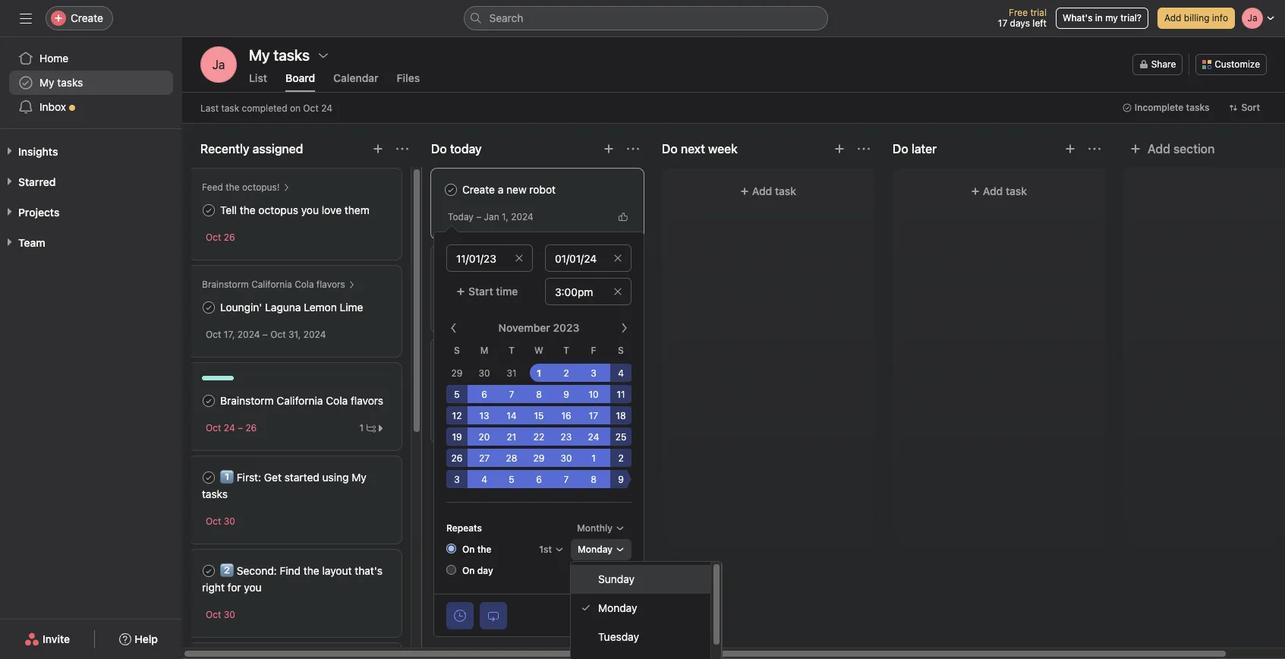 Task type: locate. For each thing, give the bounding box(es) containing it.
board
[[286, 71, 315, 84]]

oct 30 button down 1️⃣
[[206, 516, 235, 527]]

my up inbox
[[39, 76, 54, 89]]

create for create
[[71, 11, 103, 24]]

0 vertical spatial completed checkbox
[[200, 298, 218, 317]]

24 right on on the left of the page
[[321, 102, 333, 114]]

free trial 17 days left
[[999, 7, 1047, 29]]

brand
[[463, 370, 492, 383]]

in
[[1096, 12, 1103, 24]]

global element
[[0, 37, 182, 128]]

the inside brand meeting with the marketing team
[[561, 370, 576, 383]]

brainstorm california cola flavors down 31,
[[220, 394, 384, 407]]

26 down the tell at top
[[224, 232, 235, 243]]

add task button for do later
[[902, 178, 1097, 205]]

4 up 11
[[618, 368, 624, 379]]

3 completed image from the top
[[200, 562, 218, 580]]

my right using
[[352, 471, 367, 484]]

0 horizontal spatial 3
[[454, 474, 460, 485]]

add task
[[753, 185, 797, 197], [983, 185, 1028, 197], [522, 456, 566, 469]]

completed checkbox for loungin' laguna lemon lime
[[200, 298, 218, 317]]

completed checkbox up "oct 24 – 26"
[[200, 392, 218, 410]]

1 horizontal spatial 9
[[618, 474, 624, 485]]

1 horizontal spatial add task button
[[671, 178, 866, 205]]

2 down 18 at left
[[619, 453, 624, 464]]

17 inside free trial 17 days left
[[999, 17, 1008, 29]]

on day
[[463, 565, 493, 576]]

2 completed image from the top
[[200, 469, 218, 487]]

25
[[466, 415, 477, 426], [616, 431, 627, 443]]

29 up "team"
[[452, 368, 463, 379]]

3
[[591, 368, 597, 379], [454, 474, 460, 485]]

all
[[611, 609, 622, 622]]

tasks down home
[[57, 76, 83, 89]]

trial
[[1031, 7, 1047, 18]]

on right on the radio
[[463, 544, 475, 555]]

2 s from the left
[[618, 345, 624, 356]]

1 s from the left
[[454, 345, 460, 356]]

flavors up lemon
[[317, 279, 345, 290]]

1 vertical spatial 6
[[536, 474, 542, 485]]

2️⃣
[[220, 564, 234, 577]]

t up 31
[[509, 345, 515, 356]]

2 right with
[[564, 368, 569, 379]]

tasks inside dropdown button
[[1187, 102, 1210, 113]]

the right with
[[561, 370, 576, 383]]

add time image
[[454, 609, 466, 622]]

2 vertical spatial tasks
[[202, 488, 228, 500]]

create button
[[46, 6, 113, 30]]

1 add task image from the left
[[834, 143, 846, 155]]

1 horizontal spatial 6
[[536, 474, 542, 485]]

completed image up "today"
[[442, 181, 460, 199]]

2 vertical spatial completed checkbox
[[200, 562, 218, 580]]

monday up tuesday
[[598, 602, 638, 614]]

add task image
[[372, 143, 384, 155], [603, 143, 615, 155]]

1 horizontal spatial 7
[[564, 474, 569, 485]]

1 horizontal spatial you
[[301, 204, 319, 216]]

files
[[397, 71, 420, 84]]

layout
[[322, 564, 352, 577]]

2 more section actions image from the left
[[858, 143, 870, 155]]

oct left 31,
[[271, 329, 286, 340]]

1 oct 30 from the top
[[206, 516, 235, 527]]

monthly
[[577, 523, 613, 534]]

0 horizontal spatial 17
[[589, 410, 599, 422]]

17 down 10
[[589, 410, 599, 422]]

24
[[321, 102, 333, 114], [224, 422, 235, 434], [588, 431, 600, 443]]

2 add task image from the left
[[603, 143, 615, 155]]

1 vertical spatial 9
[[618, 474, 624, 485]]

8 down with
[[536, 389, 542, 400]]

0 vertical spatial cola
[[295, 279, 314, 290]]

previous month image
[[448, 322, 460, 334]]

tasks inside global element
[[57, 76, 83, 89]]

oct 30
[[206, 516, 235, 527], [206, 609, 235, 620]]

17 left 'days'
[[999, 17, 1008, 29]]

completed image for 1️⃣ first: get started using my tasks
[[200, 469, 218, 487]]

completed checkbox left 1️⃣
[[200, 469, 218, 487]]

1 vertical spatial 25
[[616, 431, 627, 443]]

1 vertical spatial flavors
[[351, 394, 384, 407]]

15
[[534, 410, 544, 422]]

completed image up "team"
[[442, 368, 460, 386]]

lemon
[[304, 301, 337, 314]]

t down 2023 in the left of the page
[[564, 345, 570, 356]]

30 down m
[[479, 368, 490, 379]]

the right the tell at top
[[240, 204, 256, 216]]

completed checkbox up "team"
[[442, 368, 460, 386]]

0 horizontal spatial 29
[[452, 368, 463, 379]]

0 horizontal spatial my
[[39, 76, 54, 89]]

1 vertical spatial 8
[[591, 474, 597, 485]]

1 vertical spatial brainstorm california cola flavors
[[220, 394, 384, 407]]

add inside button
[[1148, 142, 1171, 156]]

26 up "first:"
[[246, 422, 257, 434]]

the up day
[[478, 544, 492, 555]]

On day radio
[[447, 565, 456, 575]]

time
[[496, 285, 518, 298]]

0 horizontal spatial 4
[[482, 474, 487, 485]]

completed image for brainstorm california cola flavors
[[200, 392, 218, 410]]

my
[[1106, 12, 1119, 24]]

0 horizontal spatial add task
[[522, 456, 566, 469]]

24 up 1️⃣
[[224, 422, 235, 434]]

Completed checkbox
[[200, 298, 218, 317], [200, 469, 218, 487], [200, 562, 218, 580]]

3 completed checkbox from the top
[[200, 562, 218, 580]]

1 vertical spatial find
[[280, 564, 301, 577]]

7 down the 23
[[564, 474, 569, 485]]

clear
[[581, 609, 608, 622]]

find down "start date" text box
[[463, 276, 484, 289]]

0 horizontal spatial flavors
[[317, 279, 345, 290]]

completed image left 1️⃣
[[200, 469, 218, 487]]

1 add task image from the left
[[372, 143, 384, 155]]

0 horizontal spatial t
[[509, 345, 515, 356]]

last
[[201, 102, 219, 114]]

add for add task button for do later
[[983, 185, 1004, 197]]

1 vertical spatial 26
[[246, 422, 257, 434]]

oct down right
[[206, 609, 221, 620]]

for
[[228, 581, 241, 594]]

1 vertical spatial 4
[[482, 474, 487, 485]]

1 vertical spatial 5
[[509, 474, 515, 485]]

completed checkbox up right
[[200, 562, 218, 580]]

0 vertical spatial 8
[[536, 389, 542, 400]]

create
[[71, 11, 103, 24], [463, 183, 495, 196]]

10
[[589, 389, 599, 400]]

days
[[1011, 17, 1031, 29]]

–
[[476, 211, 482, 223], [263, 329, 268, 340], [480, 415, 485, 426], [238, 422, 243, 434]]

objective
[[486, 276, 531, 289]]

2024 right 17,
[[238, 329, 260, 340]]

completed checkbox for tell the octopus you love them
[[200, 201, 218, 219]]

4
[[618, 368, 624, 379], [482, 474, 487, 485]]

monday
[[578, 544, 613, 555], [598, 602, 638, 614]]

loungin'
[[220, 301, 262, 314]]

17
[[999, 17, 1008, 29], [589, 410, 599, 422]]

1 vertical spatial on
[[463, 565, 475, 576]]

6 down brand
[[482, 389, 487, 400]]

oct 30 down right
[[206, 609, 235, 620]]

1 horizontal spatial t
[[564, 345, 570, 356]]

27 up 20
[[488, 415, 498, 426]]

8 up monthly
[[591, 474, 597, 485]]

oct 17, 2024 – oct 31, 2024
[[206, 329, 326, 340]]

add task button for do next week
[[671, 178, 866, 205]]

1 vertical spatial oct 30
[[206, 609, 235, 620]]

25 down 18 at left
[[616, 431, 627, 443]]

add task image for do later
[[1065, 143, 1077, 155]]

0 vertical spatial find
[[463, 276, 484, 289]]

add for left add task button
[[522, 456, 542, 469]]

2 horizontal spatial more section actions image
[[1089, 143, 1101, 155]]

6 down 22
[[536, 474, 542, 485]]

create inside create dropdown button
[[71, 11, 103, 24]]

3 more section actions image from the left
[[1089, 143, 1101, 155]]

cola
[[295, 279, 314, 290], [326, 394, 348, 407]]

1 horizontal spatial 29
[[534, 453, 545, 464]]

the
[[226, 182, 240, 193], [240, 204, 256, 216], [561, 370, 576, 383], [478, 544, 492, 555], [304, 564, 320, 577]]

1 vertical spatial completed image
[[200, 469, 218, 487]]

1 horizontal spatial 26
[[246, 422, 257, 434]]

right
[[202, 581, 225, 594]]

3 down 19
[[454, 474, 460, 485]]

2 horizontal spatial 2024
[[511, 211, 534, 223]]

calendar link
[[334, 71, 379, 92]]

0 vertical spatial completed image
[[200, 298, 218, 317]]

f
[[591, 345, 597, 356]]

what's in my trial?
[[1063, 12, 1142, 24]]

feed
[[202, 182, 223, 193]]

– up "first:"
[[238, 422, 243, 434]]

second:
[[237, 564, 277, 577]]

s down next month image
[[618, 345, 624, 356]]

completed checkbox left 'loungin''
[[200, 298, 218, 317]]

my inside 1️⃣ first: get started using my tasks
[[352, 471, 367, 484]]

11
[[617, 389, 625, 400]]

1 horizontal spatial tasks
[[202, 488, 228, 500]]

monday down monthly
[[578, 544, 613, 555]]

0 vertical spatial 7
[[509, 389, 514, 400]]

1 horizontal spatial find
[[463, 276, 484, 289]]

completed image for 2️⃣ second: find the layout that's right for you
[[200, 562, 218, 580]]

2024 right 1, in the top of the page
[[511, 211, 534, 223]]

clear start date image
[[515, 254, 524, 263]]

t
[[509, 345, 515, 356], [564, 345, 570, 356]]

1 vertical spatial brainstorm
[[220, 394, 274, 407]]

s down previous month image
[[454, 345, 460, 356]]

california up laguna
[[251, 279, 292, 290]]

more section actions image
[[627, 143, 639, 155]]

1 horizontal spatial add task image
[[1065, 143, 1077, 155]]

add for add section button
[[1148, 142, 1171, 156]]

monday inside 'dropdown button'
[[578, 544, 613, 555]]

0 likes. click to like this task image
[[619, 212, 628, 221]]

do next week
[[662, 142, 738, 156]]

30 down 1️⃣
[[224, 516, 235, 527]]

team
[[444, 387, 469, 399]]

feed the octopus!
[[202, 182, 280, 193]]

0 horizontal spatial add task image
[[834, 143, 846, 155]]

brainstorm california cola flavors up laguna
[[202, 279, 345, 290]]

0 horizontal spatial more section actions image
[[396, 143, 409, 155]]

1 vertical spatial 7
[[564, 474, 569, 485]]

hide sidebar image
[[20, 12, 32, 24]]

0 horizontal spatial 1
[[360, 422, 364, 433]]

2 vertical spatial 1
[[592, 453, 596, 464]]

add task image down the calendar link
[[372, 143, 384, 155]]

24 right the 23
[[588, 431, 600, 443]]

26 down 19
[[452, 453, 463, 464]]

0 horizontal spatial 25
[[466, 415, 477, 426]]

2 completed checkbox from the top
[[200, 469, 218, 487]]

1 horizontal spatial 2024
[[304, 329, 326, 340]]

31
[[507, 368, 517, 379]]

0 vertical spatial 5
[[454, 389, 460, 400]]

Due time text field
[[545, 278, 632, 305]]

brainstorm california cola flavors
[[202, 279, 345, 290], [220, 394, 384, 407]]

1️⃣ first: get started using my tasks
[[202, 471, 367, 500]]

0 vertical spatial 1
[[537, 368, 542, 379]]

1 horizontal spatial 25
[[616, 431, 627, 443]]

1 more section actions image from the left
[[396, 143, 409, 155]]

2 horizontal spatial tasks
[[1187, 102, 1210, 113]]

create left a
[[463, 183, 495, 196]]

1 vertical spatial tasks
[[1187, 102, 1210, 113]]

sort button
[[1223, 97, 1268, 118]]

you
[[301, 204, 319, 216], [244, 581, 262, 594]]

start time button
[[447, 278, 533, 305]]

0 horizontal spatial cola
[[295, 279, 314, 290]]

0 vertical spatial 2
[[564, 368, 569, 379]]

25 left 13
[[466, 415, 477, 426]]

you left love
[[301, 204, 319, 216]]

0 horizontal spatial find
[[280, 564, 301, 577]]

1 horizontal spatial add task
[[753, 185, 797, 197]]

0 horizontal spatial tasks
[[57, 76, 83, 89]]

30
[[479, 368, 490, 379], [561, 453, 572, 464], [224, 516, 235, 527], [224, 609, 235, 620]]

oct 30 button down right
[[206, 609, 235, 620]]

day
[[478, 565, 493, 576]]

2 add task image from the left
[[1065, 143, 1077, 155]]

oct down 1️⃣
[[206, 516, 221, 527]]

what's
[[1063, 12, 1093, 24]]

6
[[482, 389, 487, 400], [536, 474, 542, 485]]

more section actions image
[[396, 143, 409, 155], [858, 143, 870, 155], [1089, 143, 1101, 155]]

2 on from the top
[[463, 565, 475, 576]]

add task image
[[834, 143, 846, 155], [1065, 143, 1077, 155]]

find right "second:"
[[280, 564, 301, 577]]

0 horizontal spatial add task image
[[372, 143, 384, 155]]

you inside 2️⃣ second: find the layout that's right for you
[[244, 581, 262, 594]]

completed image
[[200, 298, 218, 317], [200, 469, 218, 487], [200, 562, 218, 580]]

create for create a new robot
[[463, 183, 495, 196]]

1 horizontal spatial s
[[618, 345, 624, 356]]

search list box
[[464, 6, 828, 30]]

you down "second:"
[[244, 581, 262, 594]]

8
[[536, 389, 542, 400], [591, 474, 597, 485]]

12
[[452, 410, 462, 422]]

1 vertical spatial 1
[[360, 422, 364, 433]]

completed image left the tell at top
[[200, 201, 218, 219]]

1 completed image from the top
[[200, 298, 218, 317]]

today – jan 1, 2024
[[448, 211, 534, 223]]

29 down 22
[[534, 453, 545, 464]]

brainstorm up 'loungin''
[[202, 279, 249, 290]]

tasks for incomplete tasks
[[1187, 102, 1210, 113]]

2 horizontal spatial 1
[[592, 453, 596, 464]]

9 up monthly dropdown button
[[618, 474, 624, 485]]

2 horizontal spatial 26
[[452, 453, 463, 464]]

more section actions image for do later
[[1089, 143, 1101, 155]]

0 horizontal spatial you
[[244, 581, 262, 594]]

oct 30 for 2nd oct 30 "button"
[[206, 609, 235, 620]]

2 horizontal spatial add task
[[983, 185, 1028, 197]]

oct 26
[[206, 232, 235, 243]]

1 horizontal spatial 17
[[999, 17, 1008, 29]]

m
[[481, 345, 489, 356]]

completed checkbox for 1️⃣ first: get started using my tasks
[[200, 469, 218, 487]]

0 horizontal spatial 2024
[[238, 329, 260, 340]]

completed checkbox left the tell at top
[[200, 201, 218, 219]]

3 up 10
[[591, 368, 597, 379]]

27 down 20
[[479, 453, 490, 464]]

0 horizontal spatial 7
[[509, 389, 514, 400]]

1 completed checkbox from the top
[[200, 298, 218, 317]]

the right feed
[[226, 182, 240, 193]]

30 down the 23
[[561, 453, 572, 464]]

5 up 12
[[454, 389, 460, 400]]

0 vertical spatial 17
[[999, 17, 1008, 29]]

set to repeat image
[[488, 609, 500, 622]]

completed image up "oct 24 – 26"
[[200, 392, 218, 410]]

last task completed on oct 24
[[201, 102, 333, 114]]

completed image
[[442, 181, 460, 199], [200, 201, 218, 219], [442, 368, 460, 386], [200, 392, 218, 410]]

california down 31,
[[277, 394, 323, 407]]

add billing info button
[[1158, 8, 1236, 29]]

1 horizontal spatial my
[[352, 471, 367, 484]]

0 vertical spatial 6
[[482, 389, 487, 400]]

1 vertical spatial cola
[[326, 394, 348, 407]]

1st button
[[533, 539, 571, 560]]

5 down 28
[[509, 474, 515, 485]]

2024
[[511, 211, 534, 223], [238, 329, 260, 340], [304, 329, 326, 340]]

brainstorm up "oct 24 – 26"
[[220, 394, 274, 407]]

4 down 20
[[482, 474, 487, 485]]

9 up 16
[[564, 389, 569, 400]]

7
[[509, 389, 514, 400], [564, 474, 569, 485]]

1 on from the top
[[463, 544, 475, 555]]

create up home link
[[71, 11, 103, 24]]

0 vertical spatial california
[[251, 279, 292, 290]]

the left the layout
[[304, 564, 320, 577]]

oct
[[303, 102, 319, 114], [206, 232, 221, 243], [206, 329, 221, 340], [271, 329, 286, 340], [448, 415, 464, 426], [206, 422, 221, 434], [206, 516, 221, 527], [206, 609, 221, 620]]

0 vertical spatial brainstorm
[[202, 279, 249, 290]]

2 oct 30 from the top
[[206, 609, 235, 620]]

1 oct 30 button from the top
[[206, 516, 235, 527]]

7 down meeting
[[509, 389, 514, 400]]

0 horizontal spatial 26
[[224, 232, 235, 243]]

31,
[[289, 329, 301, 340]]

inbox link
[[9, 95, 173, 119]]

1 horizontal spatial 2
[[619, 453, 624, 464]]

0 vertical spatial 3
[[591, 368, 597, 379]]

flavors up "1" button
[[351, 394, 384, 407]]

customize
[[1215, 58, 1261, 70]]

0 vertical spatial oct 30 button
[[206, 516, 235, 527]]

0 horizontal spatial 5
[[454, 389, 460, 400]]

2024 right 31,
[[304, 329, 326, 340]]

incomplete tasks button
[[1116, 97, 1217, 118]]

completed checkbox up "today"
[[442, 181, 460, 199]]

starred button
[[0, 175, 56, 190]]

november 2023 button
[[489, 314, 605, 342]]

on left day
[[463, 565, 475, 576]]

find inside 2️⃣ second: find the layout that's right for you
[[280, 564, 301, 577]]

tasks right incomplete
[[1187, 102, 1210, 113]]

Completed checkbox
[[442, 181, 460, 199], [200, 201, 218, 219], [442, 368, 460, 386], [200, 392, 218, 410]]

oct 30 down 1️⃣
[[206, 516, 235, 527]]

29
[[452, 368, 463, 379], [534, 453, 545, 464]]

1 horizontal spatial create
[[463, 183, 495, 196]]

completed image left 'loungin''
[[200, 298, 218, 317]]

tasks down 1️⃣
[[202, 488, 228, 500]]

add task image left more section actions image
[[603, 143, 615, 155]]

search button
[[464, 6, 828, 30]]

completed image up right
[[200, 562, 218, 580]]



Task type: describe. For each thing, give the bounding box(es) containing it.
0 vertical spatial 29
[[452, 368, 463, 379]]

on
[[290, 102, 301, 114]]

tell
[[220, 204, 237, 216]]

my inside global element
[[39, 76, 54, 89]]

customize button
[[1196, 54, 1268, 75]]

incomplete
[[1135, 102, 1184, 113]]

clear due date image
[[614, 254, 623, 263]]

28
[[506, 453, 518, 464]]

files link
[[397, 71, 420, 92]]

1 horizontal spatial 24
[[321, 102, 333, 114]]

1 button
[[356, 420, 389, 436]]

show options image
[[318, 49, 330, 62]]

w
[[535, 345, 544, 356]]

completed image for loungin' laguna lemon lime
[[200, 298, 218, 317]]

search
[[489, 11, 524, 24]]

0 horizontal spatial 9
[[564, 389, 569, 400]]

oct down the tell at top
[[206, 232, 221, 243]]

1 horizontal spatial 8
[[591, 474, 597, 485]]

new
[[507, 183, 527, 196]]

team button
[[0, 235, 45, 251]]

repeats
[[447, 523, 482, 534]]

insights
[[18, 145, 58, 158]]

13
[[480, 410, 490, 422]]

share button
[[1133, 54, 1183, 75]]

0 horizontal spatial add task button
[[431, 449, 644, 476]]

meeting
[[494, 370, 534, 383]]

recently assigned
[[201, 142, 303, 156]]

completed checkbox for 2️⃣ second: find the layout that's right for you
[[200, 562, 218, 580]]

get
[[264, 471, 282, 484]]

add task image for recently assigned
[[372, 143, 384, 155]]

0 vertical spatial brainstorm california cola flavors
[[202, 279, 345, 290]]

the for feed the octopus!
[[226, 182, 240, 193]]

1 vertical spatial 3
[[454, 474, 460, 485]]

oct right on on the left of the page
[[303, 102, 319, 114]]

the for tell the octopus you love them
[[240, 204, 256, 216]]

on for on day
[[463, 565, 475, 576]]

november 2023
[[499, 321, 580, 334]]

0 horizontal spatial 6
[[482, 389, 487, 400]]

oct 30 for first oct 30 "button"
[[206, 516, 235, 527]]

team
[[18, 236, 45, 249]]

2 horizontal spatial 24
[[588, 431, 600, 443]]

tuesday
[[598, 630, 639, 643]]

completed checkbox for brand meeting with the marketing team
[[442, 368, 460, 386]]

1 vertical spatial 2
[[619, 453, 624, 464]]

on for on the
[[463, 544, 475, 555]]

marketing
[[579, 370, 628, 383]]

ja button
[[201, 46, 237, 83]]

completed image for tell the octopus you love them
[[200, 201, 218, 219]]

oct up 1️⃣
[[206, 422, 221, 434]]

add section
[[1148, 142, 1215, 156]]

more section actions image for do next week
[[858, 143, 870, 155]]

using
[[322, 471, 349, 484]]

add task image for do today
[[603, 143, 615, 155]]

what's in my trial? button
[[1056, 8, 1149, 29]]

do
[[662, 142, 678, 156]]

2 oct 30 button from the top
[[206, 609, 235, 620]]

november
[[499, 321, 551, 334]]

monthly button
[[570, 518, 632, 539]]

octopus
[[259, 204, 298, 216]]

sunday
[[598, 573, 635, 586]]

insights button
[[0, 144, 58, 159]]

0 vertical spatial flavors
[[317, 279, 345, 290]]

add for do next week's add task button
[[753, 185, 773, 197]]

1 horizontal spatial flavors
[[351, 394, 384, 407]]

my tasks
[[39, 76, 83, 89]]

octopus!
[[242, 182, 280, 193]]

first:
[[237, 471, 261, 484]]

love
[[322, 204, 342, 216]]

calendar
[[334, 71, 379, 84]]

– up 20
[[480, 415, 485, 426]]

1 vertical spatial monday
[[598, 602, 638, 614]]

0 vertical spatial 26
[[224, 232, 235, 243]]

1 inside button
[[360, 422, 364, 433]]

– left jan
[[476, 211, 482, 223]]

find objective
[[463, 276, 531, 289]]

add task image for do next week
[[834, 143, 846, 155]]

list link
[[249, 71, 267, 92]]

my tasks
[[249, 46, 310, 64]]

create a new robot
[[463, 183, 556, 196]]

left
[[1033, 17, 1047, 29]]

1st
[[539, 544, 552, 555]]

1️⃣
[[220, 471, 234, 484]]

0 horizontal spatial 2
[[564, 368, 569, 379]]

task for do next week's add task button
[[775, 185, 797, 197]]

started
[[285, 471, 320, 484]]

add task for do later
[[983, 185, 1028, 197]]

0 vertical spatial 4
[[618, 368, 624, 379]]

completed
[[242, 102, 287, 114]]

invite
[[43, 633, 70, 646]]

my tasks link
[[9, 71, 173, 95]]

trial?
[[1121, 12, 1142, 24]]

tasks inside 1️⃣ first: get started using my tasks
[[202, 488, 228, 500]]

do today
[[431, 142, 482, 156]]

1 horizontal spatial 5
[[509, 474, 515, 485]]

task for add task button for do later
[[1006, 185, 1028, 197]]

0 vertical spatial 27
[[488, 415, 498, 426]]

task for left add task button
[[545, 456, 566, 469]]

today
[[448, 211, 474, 223]]

20
[[479, 431, 490, 443]]

the inside 2️⃣ second: find the layout that's right for you
[[304, 564, 320, 577]]

0 horizontal spatial 24
[[224, 422, 235, 434]]

1,
[[502, 211, 509, 223]]

oct up 19
[[448, 415, 464, 426]]

0 vertical spatial 25
[[466, 415, 477, 426]]

add task for do next week
[[753, 185, 797, 197]]

19
[[452, 431, 462, 443]]

tasks for my tasks
[[57, 76, 83, 89]]

next week
[[681, 142, 738, 156]]

– left 31,
[[263, 329, 268, 340]]

jan
[[484, 211, 499, 223]]

Due date text field
[[545, 245, 632, 272]]

completed checkbox for brainstorm california cola flavors
[[200, 392, 218, 410]]

board link
[[286, 71, 315, 92]]

completed checkbox for create a new robot
[[442, 181, 460, 199]]

more section actions image for recently assigned
[[396, 143, 409, 155]]

On the radio
[[447, 544, 456, 554]]

sort
[[1242, 102, 1261, 113]]

section
[[1174, 142, 1215, 156]]

the for on the
[[478, 544, 492, 555]]

list
[[249, 71, 267, 84]]

completed image for brand meeting with the marketing team
[[442, 368, 460, 386]]

next month image
[[618, 322, 630, 334]]

help
[[135, 633, 158, 646]]

add billing info
[[1165, 12, 1229, 24]]

with
[[537, 370, 558, 383]]

oct 25 – 27
[[448, 415, 498, 426]]

projects button
[[0, 205, 60, 220]]

inbox
[[39, 100, 66, 113]]

30 down for
[[224, 609, 235, 620]]

monday button
[[571, 539, 632, 560]]

1 horizontal spatial 3
[[591, 368, 597, 379]]

laguna
[[265, 301, 301, 314]]

1 vertical spatial 27
[[479, 453, 490, 464]]

18
[[616, 410, 626, 422]]

them
[[345, 204, 370, 216]]

1 t from the left
[[509, 345, 515, 356]]

completed image for create a new robot
[[442, 181, 460, 199]]

1 vertical spatial california
[[277, 394, 323, 407]]

help button
[[110, 626, 168, 653]]

remove image
[[614, 287, 623, 296]]

oct left 17,
[[206, 329, 221, 340]]

oct 26 button
[[206, 232, 235, 243]]

sunday option
[[571, 565, 711, 594]]

2 t from the left
[[564, 345, 570, 356]]

start time
[[469, 285, 518, 298]]

0 vertical spatial you
[[301, 204, 319, 216]]

projects
[[18, 206, 60, 219]]

0 horizontal spatial 8
[[536, 389, 542, 400]]

14
[[507, 410, 517, 422]]

21
[[507, 431, 517, 443]]

22
[[534, 431, 545, 443]]

Start date text field
[[447, 245, 533, 272]]

1 horizontal spatial cola
[[326, 394, 348, 407]]

clear all
[[581, 609, 622, 622]]



Task type: vqa. For each thing, say whether or not it's contained in the screenshot.


